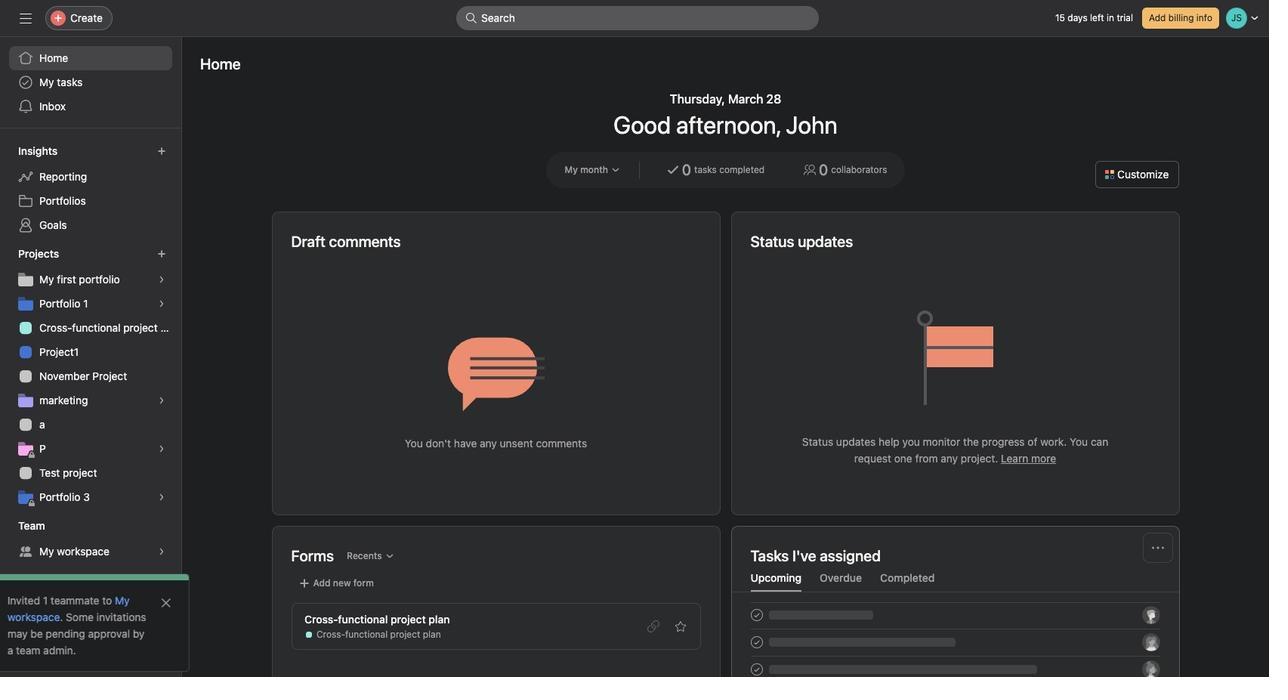 Task type: locate. For each thing, give the bounding box(es) containing it.
see details, my first portfolio image
[[157, 275, 166, 284]]

hide sidebar image
[[20, 12, 32, 24]]

add to favorites image
[[675, 620, 687, 633]]

copy form link image
[[647, 620, 659, 633]]

close image
[[163, 597, 175, 609]]

insights element
[[0, 138, 181, 240]]

projects element
[[0, 240, 181, 512]]

actions image
[[1152, 542, 1164, 554]]

new insights image
[[157, 147, 166, 156]]

see details, marketing image
[[157, 396, 166, 405]]

see details, p image
[[157, 444, 166, 453]]

see details, portfolio 3 image
[[157, 493, 166, 502]]

list box
[[456, 6, 819, 30]]



Task type: describe. For each thing, give the bounding box(es) containing it.
prominent image
[[466, 12, 478, 24]]

see details, portfolio 1 image
[[157, 299, 166, 308]]

see details, my workspace image
[[157, 547, 166, 556]]

teams element
[[0, 512, 181, 567]]

global element
[[0, 37, 181, 128]]

new project or portfolio image
[[157, 249, 166, 258]]



Task type: vqa. For each thing, say whether or not it's contained in the screenshot.
Mark complete image
no



